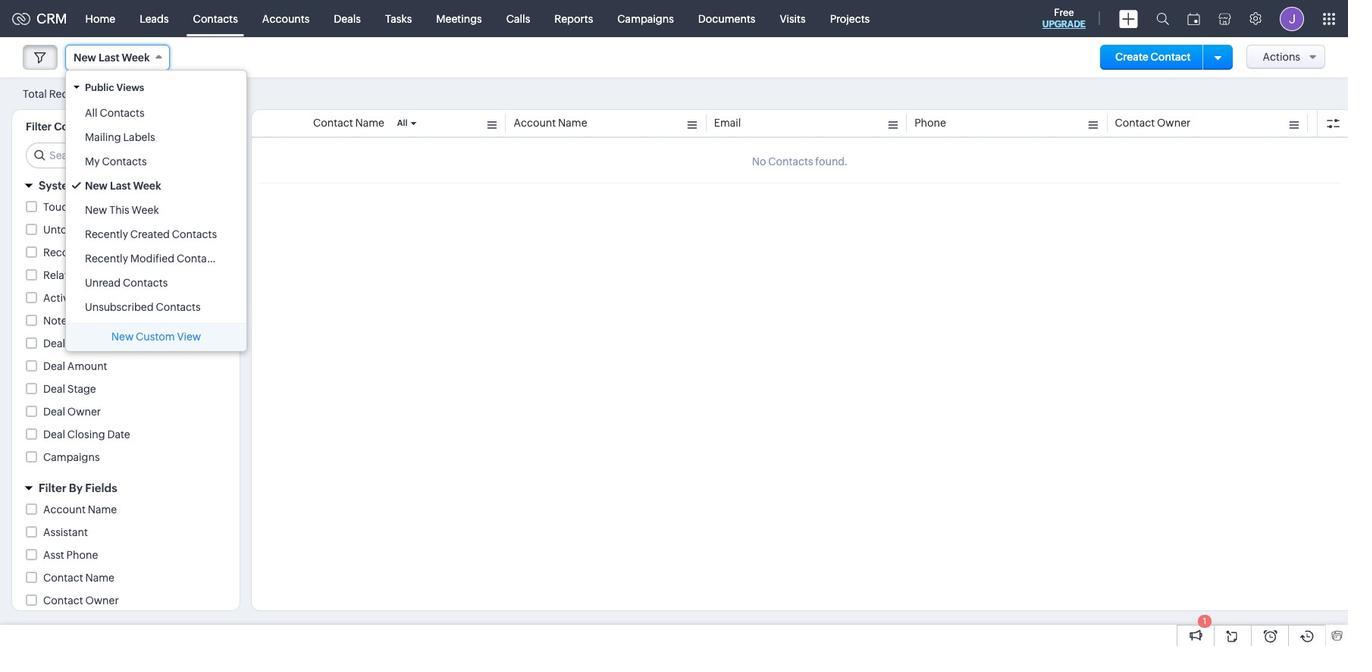 Task type: describe. For each thing, give the bounding box(es) containing it.
created
[[130, 228, 170, 240]]

related records action
[[43, 269, 158, 281]]

records for related
[[83, 269, 124, 281]]

new last week inside public views 'region'
[[85, 180, 161, 192]]

upgrade
[[1042, 19, 1086, 30]]

leads
[[140, 13, 169, 25]]

contacts right leads link
[[193, 13, 238, 25]]

unsubscribed
[[85, 301, 154, 313]]

calendar image
[[1187, 13, 1200, 25]]

filter by fields button
[[12, 475, 240, 501]]

asst phone
[[43, 549, 98, 561]]

crm link
[[12, 11, 67, 27]]

views
[[116, 82, 144, 93]]

contacts right created
[[172, 228, 217, 240]]

profile element
[[1271, 0, 1313, 37]]

1 horizontal spatial account name
[[514, 117, 587, 129]]

filters
[[127, 179, 160, 192]]

create
[[1115, 51, 1149, 63]]

0 vertical spatial action
[[81, 246, 114, 259]]

view
[[177, 331, 201, 343]]

documents
[[698, 13, 756, 25]]

system
[[39, 179, 79, 192]]

date
[[107, 428, 130, 441]]

tasks
[[385, 13, 412, 25]]

filter for filter by fields
[[39, 481, 66, 494]]

deal for deal stage
[[43, 383, 65, 395]]

actions
[[1263, 51, 1300, 63]]

profile image
[[1280, 6, 1304, 31]]

contacts right 'modified'
[[177, 252, 222, 265]]

deal closing date
[[43, 428, 130, 441]]

this
[[109, 204, 129, 216]]

contacts up by
[[100, 107, 145, 119]]

closing
[[67, 428, 105, 441]]

crm
[[36, 11, 67, 27]]

deal owner
[[43, 406, 101, 418]]

1 vertical spatial contact name
[[43, 572, 114, 584]]

filter by fields
[[39, 481, 117, 494]]

recently for recently created contacts
[[85, 228, 128, 240]]

week inside field
[[122, 52, 150, 64]]

search element
[[1147, 0, 1178, 37]]

deal for deal owner
[[43, 406, 65, 418]]

unsubscribed contacts
[[85, 301, 201, 313]]

0
[[92, 88, 99, 100]]

notes
[[43, 315, 72, 327]]

documents link
[[686, 0, 768, 37]]

0 vertical spatial phone
[[915, 117, 946, 129]]

campaigns link
[[605, 0, 686, 37]]

asst
[[43, 549, 64, 561]]

public views
[[85, 82, 144, 93]]

contacts up system defined filters dropdown button
[[102, 155, 147, 168]]

meetings link
[[424, 0, 494, 37]]

campaigns inside campaigns link
[[617, 13, 674, 25]]

system defined filters button
[[12, 172, 240, 199]]

unread
[[85, 277, 121, 289]]

amount
[[67, 360, 107, 372]]

home
[[85, 13, 115, 25]]

Search text field
[[27, 143, 227, 168]]

calls
[[506, 13, 530, 25]]

mailing
[[85, 131, 121, 143]]

visits
[[780, 13, 806, 25]]

all for all
[[397, 118, 407, 127]]

my
[[85, 155, 100, 168]]

0 horizontal spatial phone
[[66, 549, 98, 561]]

records for touched
[[89, 201, 130, 213]]

deal stage
[[43, 383, 96, 395]]

contacts up the "unsubscribed contacts"
[[123, 277, 168, 289]]

fields
[[85, 481, 117, 494]]

touched records
[[43, 201, 130, 213]]

contacts left by
[[54, 121, 100, 133]]

1 vertical spatial week
[[133, 180, 161, 192]]

all for all contacts
[[85, 107, 97, 119]]

total
[[23, 88, 47, 100]]

by
[[69, 481, 83, 494]]

0 vertical spatial account
[[514, 117, 556, 129]]

recently created contacts
[[85, 228, 217, 240]]

leads link
[[127, 0, 181, 37]]

records for untouched
[[101, 224, 141, 236]]

free
[[1054, 7, 1074, 18]]

recently modified contacts
[[85, 252, 222, 265]]

reports link
[[542, 0, 605, 37]]

new inside field
[[74, 52, 96, 64]]

visits link
[[768, 0, 818, 37]]



Task type: vqa. For each thing, say whether or not it's contained in the screenshot.
"Contacts"
yes



Task type: locate. For each thing, give the bounding box(es) containing it.
1 deal from the top
[[43, 360, 65, 372]]

contact owner down the create contact button
[[1115, 117, 1191, 129]]

total records 0
[[23, 88, 99, 100]]

week down filters
[[132, 204, 159, 216]]

1 vertical spatial contact owner
[[43, 594, 119, 607]]

search image
[[1156, 12, 1169, 25]]

1 vertical spatial account name
[[43, 503, 117, 516]]

deal amount
[[43, 360, 107, 372]]

record
[[43, 246, 79, 259]]

all contacts
[[85, 107, 145, 119]]

filter contacts by
[[26, 121, 115, 133]]

3 deal from the top
[[43, 406, 65, 418]]

logo image
[[12, 13, 30, 25]]

new last week inside field
[[74, 52, 150, 64]]

contact inside button
[[1151, 51, 1191, 63]]

account name
[[514, 117, 587, 129], [43, 503, 117, 516]]

week
[[122, 52, 150, 64], [133, 180, 161, 192], [132, 204, 159, 216]]

0 horizontal spatial account name
[[43, 503, 117, 516]]

owner
[[1157, 117, 1191, 129], [67, 406, 101, 418], [85, 594, 119, 607]]

create contact
[[1115, 51, 1191, 63]]

mailing labels
[[85, 131, 155, 143]]

new last week
[[74, 52, 150, 64], [85, 180, 161, 192]]

1 vertical spatial recently
[[85, 252, 128, 265]]

modified
[[130, 252, 175, 265]]

deals inside "link"
[[334, 13, 361, 25]]

1 vertical spatial last
[[110, 180, 131, 192]]

1 horizontal spatial phone
[[915, 117, 946, 129]]

1 horizontal spatial account
[[514, 117, 556, 129]]

last up public views in the left of the page
[[99, 52, 119, 64]]

by
[[102, 121, 115, 133]]

create menu element
[[1110, 0, 1147, 37]]

contacts link
[[181, 0, 250, 37]]

filter inside dropdown button
[[39, 481, 66, 494]]

contact name
[[313, 117, 384, 129], [43, 572, 114, 584]]

activities
[[43, 292, 89, 304]]

stage
[[67, 383, 96, 395]]

1 vertical spatial owner
[[67, 406, 101, 418]]

last inside public views 'region'
[[110, 180, 131, 192]]

0 horizontal spatial contact owner
[[43, 594, 119, 607]]

0 vertical spatial filter
[[26, 121, 52, 133]]

deal up deal stage
[[43, 360, 65, 372]]

2 deal from the top
[[43, 383, 65, 395]]

0 vertical spatial owner
[[1157, 117, 1191, 129]]

custom
[[136, 331, 175, 343]]

deal down "deal owner"
[[43, 428, 65, 441]]

1 horizontal spatial contact owner
[[1115, 117, 1191, 129]]

recently for recently modified contacts
[[85, 252, 128, 265]]

last
[[99, 52, 119, 64], [110, 180, 131, 192]]

0 vertical spatial contact name
[[313, 117, 384, 129]]

filter down total on the left of page
[[26, 121, 52, 133]]

owner up closing
[[67, 406, 101, 418]]

public views region
[[66, 101, 246, 319]]

recently
[[85, 228, 128, 240], [85, 252, 128, 265]]

untouched
[[43, 224, 99, 236]]

contact owner down asst phone
[[43, 594, 119, 607]]

0 vertical spatial deals
[[334, 13, 361, 25]]

home link
[[73, 0, 127, 37]]

public views button
[[66, 74, 246, 101]]

deals link
[[322, 0, 373, 37]]

all
[[85, 107, 97, 119], [397, 118, 407, 127]]

system defined filters
[[39, 179, 160, 192]]

0 horizontal spatial all
[[85, 107, 97, 119]]

contacts up the view
[[156, 301, 201, 313]]

projects link
[[818, 0, 882, 37]]

1 vertical spatial phone
[[66, 549, 98, 561]]

new up touched records
[[85, 180, 108, 192]]

deal left stage
[[43, 383, 65, 395]]

accounts link
[[250, 0, 322, 37]]

record action
[[43, 246, 114, 259]]

touched
[[43, 201, 87, 213]]

new last week up public views in the left of the page
[[74, 52, 150, 64]]

records left 0
[[49, 88, 90, 100]]

new last week up new this week
[[85, 180, 161, 192]]

campaigns
[[617, 13, 674, 25], [43, 451, 100, 463]]

contact
[[1151, 51, 1191, 63], [313, 117, 353, 129], [1115, 117, 1155, 129], [43, 572, 83, 584], [43, 594, 83, 607]]

defined
[[81, 179, 124, 192]]

create menu image
[[1119, 9, 1138, 28]]

0 vertical spatial campaigns
[[617, 13, 674, 25]]

filter
[[26, 121, 52, 133], [39, 481, 66, 494]]

1
[[1203, 616, 1207, 626]]

week up new this week
[[133, 180, 161, 192]]

new custom view link
[[66, 324, 246, 351]]

account
[[514, 117, 556, 129], [43, 503, 86, 516]]

1 horizontal spatial campaigns
[[617, 13, 674, 25]]

records
[[49, 88, 90, 100], [89, 201, 130, 213], [101, 224, 141, 236], [83, 269, 124, 281]]

week up views
[[122, 52, 150, 64]]

2 vertical spatial owner
[[85, 594, 119, 607]]

new up public
[[74, 52, 96, 64]]

action
[[81, 246, 114, 259], [126, 269, 158, 281]]

contact owner
[[1115, 117, 1191, 129], [43, 594, 119, 607]]

1 horizontal spatial action
[[126, 269, 158, 281]]

free upgrade
[[1042, 7, 1086, 30]]

owner down asst phone
[[85, 594, 119, 607]]

calls link
[[494, 0, 542, 37]]

New Last Week field
[[65, 45, 170, 71]]

filter for filter contacts by
[[26, 121, 52, 133]]

all inside public views 'region'
[[85, 107, 97, 119]]

campaigns right the reports
[[617, 13, 674, 25]]

records down defined
[[89, 201, 130, 213]]

new this week
[[85, 204, 159, 216]]

deal for deal closing date
[[43, 428, 65, 441]]

1 vertical spatial campaigns
[[43, 451, 100, 463]]

1 vertical spatial filter
[[39, 481, 66, 494]]

1 vertical spatial new last week
[[85, 180, 161, 192]]

create contact button
[[1100, 45, 1206, 70]]

campaigns down closing
[[43, 451, 100, 463]]

1 recently from the top
[[85, 228, 128, 240]]

1 vertical spatial deals
[[43, 337, 70, 350]]

0 horizontal spatial account
[[43, 503, 86, 516]]

accounts
[[262, 13, 310, 25]]

recently up related records action
[[85, 252, 128, 265]]

new down unsubscribed
[[111, 331, 134, 343]]

deals
[[334, 13, 361, 25], [43, 337, 70, 350]]

email
[[714, 117, 741, 129]]

2 vertical spatial week
[[132, 204, 159, 216]]

1 vertical spatial action
[[126, 269, 158, 281]]

new
[[74, 52, 96, 64], [85, 180, 108, 192], [85, 204, 107, 216], [111, 331, 134, 343]]

0 vertical spatial new last week
[[74, 52, 150, 64]]

deal
[[43, 360, 65, 372], [43, 383, 65, 395], [43, 406, 65, 418], [43, 428, 65, 441]]

action up related records action
[[81, 246, 114, 259]]

reports
[[554, 13, 593, 25]]

deals down the notes at left
[[43, 337, 70, 350]]

unread contacts
[[85, 277, 168, 289]]

tasks link
[[373, 0, 424, 37]]

deals left tasks
[[334, 13, 361, 25]]

new custom view
[[111, 331, 201, 343]]

1 horizontal spatial contact name
[[313, 117, 384, 129]]

my contacts
[[85, 155, 147, 168]]

1 vertical spatial account
[[43, 503, 86, 516]]

labels
[[123, 131, 155, 143]]

0 horizontal spatial action
[[81, 246, 114, 259]]

recently down this
[[85, 228, 128, 240]]

4 deal from the top
[[43, 428, 65, 441]]

records down new this week
[[101, 224, 141, 236]]

records for total
[[49, 88, 90, 100]]

meetings
[[436, 13, 482, 25]]

deal for deal amount
[[43, 360, 65, 372]]

assistant
[[43, 526, 88, 538]]

new up untouched records on the top left
[[85, 204, 107, 216]]

0 horizontal spatial deals
[[43, 337, 70, 350]]

public
[[85, 82, 114, 93]]

contacts
[[193, 13, 238, 25], [100, 107, 145, 119], [54, 121, 100, 133], [102, 155, 147, 168], [172, 228, 217, 240], [177, 252, 222, 265], [123, 277, 168, 289], [156, 301, 201, 313]]

records down record action
[[83, 269, 124, 281]]

projects
[[830, 13, 870, 25]]

0 horizontal spatial contact name
[[43, 572, 114, 584]]

name
[[355, 117, 384, 129], [558, 117, 587, 129], [88, 503, 117, 516], [85, 572, 114, 584]]

0 vertical spatial recently
[[85, 228, 128, 240]]

2 recently from the top
[[85, 252, 128, 265]]

0 vertical spatial account name
[[514, 117, 587, 129]]

0 vertical spatial week
[[122, 52, 150, 64]]

filter left by
[[39, 481, 66, 494]]

0 vertical spatial last
[[99, 52, 119, 64]]

1 horizontal spatial all
[[397, 118, 407, 127]]

owner down the create contact button
[[1157, 117, 1191, 129]]

1 horizontal spatial deals
[[334, 13, 361, 25]]

last up this
[[110, 180, 131, 192]]

action down 'modified'
[[126, 269, 158, 281]]

related
[[43, 269, 81, 281]]

deal down deal stage
[[43, 406, 65, 418]]

0 horizontal spatial campaigns
[[43, 451, 100, 463]]

last inside field
[[99, 52, 119, 64]]

untouched records
[[43, 224, 141, 236]]

0 vertical spatial contact owner
[[1115, 117, 1191, 129]]



